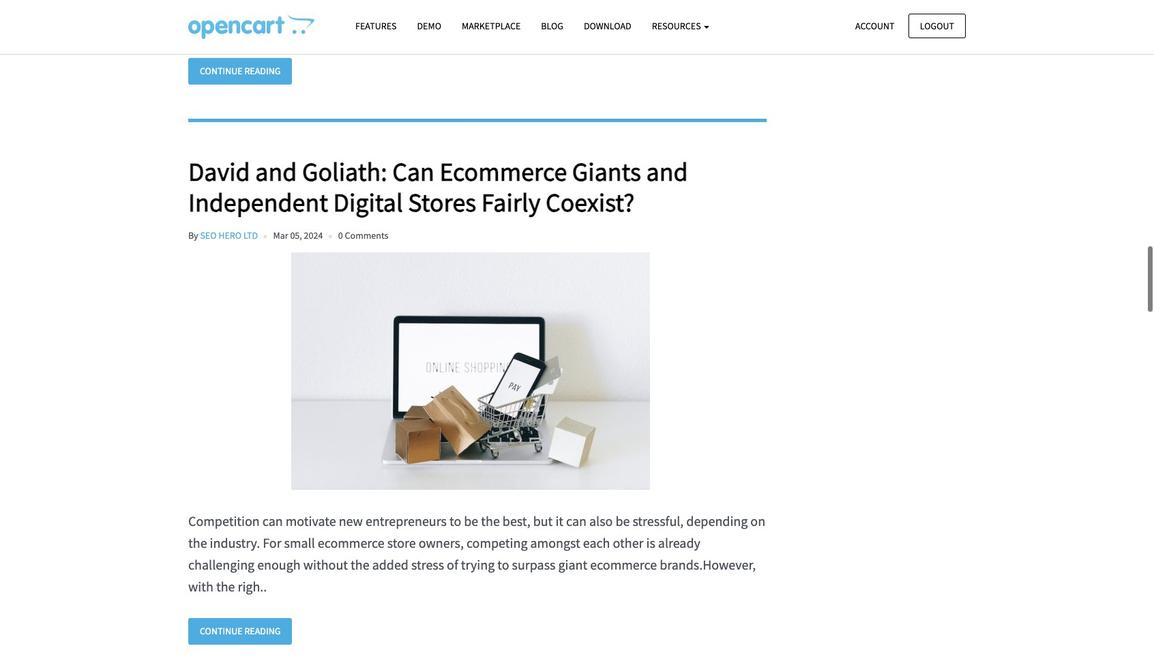 Task type: describe. For each thing, give the bounding box(es) containing it.
is
[[647, 535, 656, 552]]

the up challenging
[[188, 535, 207, 552]]

1 be from the left
[[464, 513, 479, 530]]

competition can motivate new entrepreneurs to be the best, but it can also be stressful, depending on the industry. for small ecommerce store owners, competing amongst each other is already challenging enough without the added stress of trying to surpass giant ecommerce brands.however, with the righ..
[[188, 513, 766, 596]]

of
[[447, 557, 459, 574]]

added
[[372, 557, 409, 574]]

0
[[338, 230, 343, 242]]

2 continue reading link from the top
[[188, 619, 292, 645]]

competing
[[467, 535, 528, 552]]

blog
[[542, 20, 564, 32]]

mar 05, 2024
[[273, 230, 323, 242]]

surpass
[[512, 557, 556, 574]]

continue for first continue reading link from the bottom of the page
[[200, 626, 243, 638]]

giants
[[573, 155, 642, 188]]

motivate
[[286, 513, 336, 530]]

it
[[556, 513, 564, 530]]

continue reading for first continue reading link from the top of the page
[[200, 65, 281, 77]]

on
[[751, 513, 766, 530]]

1 vertical spatial ecommerce
[[591, 557, 657, 574]]

1 reading from the top
[[245, 65, 281, 77]]

blog link
[[531, 14, 574, 38]]

demo link
[[407, 14, 452, 38]]

david and goliath: can ecommerce giants and independent digital stores fairly coexist? image
[[188, 253, 754, 490]]

demo
[[417, 20, 442, 32]]

brands.however,
[[660, 557, 756, 574]]

05,
[[290, 230, 302, 242]]

store
[[388, 535, 416, 552]]

account link
[[844, 13, 907, 38]]

account
[[856, 19, 895, 32]]

enough
[[257, 557, 301, 574]]

the left added
[[351, 557, 370, 574]]

stress
[[412, 557, 444, 574]]

amongst
[[531, 535, 581, 552]]

but
[[534, 513, 553, 530]]

2 can from the left
[[567, 513, 587, 530]]

stressful,
[[633, 513, 684, 530]]

continue for first continue reading link from the top of the page
[[200, 65, 243, 77]]

2 reading from the top
[[245, 626, 281, 638]]

competition
[[188, 513, 260, 530]]

hero
[[219, 230, 242, 242]]

david and goliath: can ecommerce giants and independent digital stores fairly coexist?
[[188, 155, 688, 219]]

by seo hero ltd
[[188, 230, 258, 242]]

resources link
[[642, 14, 720, 38]]

for
[[263, 535, 282, 552]]

logout link
[[909, 13, 967, 38]]

the up competing
[[481, 513, 500, 530]]

seo hero ltd link
[[200, 230, 258, 242]]



Task type: locate. For each thing, give the bounding box(es) containing it.
ecommerce down other at the right of page
[[591, 557, 657, 574]]

reading down righ..
[[245, 626, 281, 638]]

0 horizontal spatial can
[[263, 513, 283, 530]]

logout
[[921, 19, 955, 32]]

continue reading
[[200, 65, 281, 77], [200, 626, 281, 638]]

1 continue reading link from the top
[[188, 58, 292, 84]]

already
[[659, 535, 701, 552]]

continue
[[200, 65, 243, 77], [200, 626, 243, 638]]

with
[[188, 578, 214, 596]]

0 horizontal spatial be
[[464, 513, 479, 530]]

1 horizontal spatial to
[[498, 557, 510, 574]]

1 horizontal spatial ecommerce
[[591, 557, 657, 574]]

mar
[[273, 230, 288, 242]]

resources
[[652, 20, 703, 32]]

continue reading for first continue reading link from the bottom of the page
[[200, 626, 281, 638]]

0 horizontal spatial to
[[450, 513, 462, 530]]

marketplace link
[[452, 14, 531, 38]]

small
[[284, 535, 315, 552]]

other
[[613, 535, 644, 552]]

ecommerce
[[318, 535, 385, 552], [591, 557, 657, 574]]

goliath:
[[302, 155, 387, 188]]

0 vertical spatial ecommerce
[[318, 535, 385, 552]]

1 horizontal spatial be
[[616, 513, 630, 530]]

be right the also
[[616, 513, 630, 530]]

continue reading link down opencart - blog image
[[188, 58, 292, 84]]

1 continue reading from the top
[[200, 65, 281, 77]]

the down challenging
[[216, 578, 235, 596]]

features
[[356, 20, 397, 32]]

0 vertical spatial continue reading link
[[188, 58, 292, 84]]

trying
[[461, 557, 495, 574]]

1 vertical spatial reading
[[245, 626, 281, 638]]

reading
[[245, 65, 281, 77], [245, 626, 281, 638]]

and right david
[[255, 155, 297, 188]]

ecommerce
[[440, 155, 567, 188]]

also
[[590, 513, 613, 530]]

seo
[[200, 230, 217, 242]]

righ..
[[238, 578, 267, 596]]

continue reading link down righ..
[[188, 619, 292, 645]]

industry.
[[210, 535, 260, 552]]

download
[[584, 20, 632, 32]]

can up for
[[263, 513, 283, 530]]

opencart - blog image
[[188, 14, 315, 39]]

by
[[188, 230, 198, 242]]

be
[[464, 513, 479, 530], [616, 513, 630, 530]]

new
[[339, 513, 363, 530]]

can
[[393, 155, 435, 188]]

coexist?
[[546, 187, 635, 219]]

0 comments
[[338, 230, 389, 242]]

0 horizontal spatial ecommerce
[[318, 535, 385, 552]]

to up owners,
[[450, 513, 462, 530]]

continue reading down righ..
[[200, 626, 281, 638]]

marketplace
[[462, 20, 521, 32]]

depending
[[687, 513, 748, 530]]

best,
[[503, 513, 531, 530]]

2 continue from the top
[[200, 626, 243, 638]]

1 continue from the top
[[200, 65, 243, 77]]

to down competing
[[498, 557, 510, 574]]

owners,
[[419, 535, 464, 552]]

1 vertical spatial continue reading link
[[188, 619, 292, 645]]

challenging
[[188, 557, 255, 574]]

continue down with
[[200, 626, 243, 638]]

ecommerce down new
[[318, 535, 385, 552]]

without
[[304, 557, 348, 574]]

2 continue reading from the top
[[200, 626, 281, 638]]

be up competing
[[464, 513, 479, 530]]

0 vertical spatial continue reading
[[200, 65, 281, 77]]

1 horizontal spatial can
[[567, 513, 587, 530]]

2 be from the left
[[616, 513, 630, 530]]

download link
[[574, 14, 642, 38]]

features link
[[345, 14, 407, 38]]

2024
[[304, 230, 323, 242]]

can
[[263, 513, 283, 530], [567, 513, 587, 530]]

continue reading link
[[188, 58, 292, 84], [188, 619, 292, 645]]

0 vertical spatial to
[[450, 513, 462, 530]]

1 vertical spatial to
[[498, 557, 510, 574]]

the
[[481, 513, 500, 530], [188, 535, 207, 552], [351, 557, 370, 574], [216, 578, 235, 596]]

david
[[188, 155, 250, 188]]

entrepreneurs
[[366, 513, 447, 530]]

can right it
[[567, 513, 587, 530]]

and right giants
[[647, 155, 688, 188]]

1 horizontal spatial and
[[647, 155, 688, 188]]

to
[[450, 513, 462, 530], [498, 557, 510, 574]]

0 vertical spatial continue
[[200, 65, 243, 77]]

fairly
[[482, 187, 541, 219]]

and
[[255, 155, 297, 188], [647, 155, 688, 188]]

each
[[583, 535, 611, 552]]

ltd
[[244, 230, 258, 242]]

1 vertical spatial continue
[[200, 626, 243, 638]]

reading down opencart - blog image
[[245, 65, 281, 77]]

1 vertical spatial continue reading
[[200, 626, 281, 638]]

0 horizontal spatial and
[[255, 155, 297, 188]]

1 and from the left
[[255, 155, 297, 188]]

1 can from the left
[[263, 513, 283, 530]]

independent
[[188, 187, 328, 219]]

comments
[[345, 230, 389, 242]]

giant
[[559, 557, 588, 574]]

0 vertical spatial reading
[[245, 65, 281, 77]]

david and goliath: can ecommerce giants and independent digital stores fairly coexist? link
[[188, 155, 767, 219]]

stores
[[408, 187, 477, 219]]

continue down opencart - blog image
[[200, 65, 243, 77]]

continue reading down opencart - blog image
[[200, 65, 281, 77]]

2 and from the left
[[647, 155, 688, 188]]

digital
[[334, 187, 403, 219]]



Task type: vqa. For each thing, say whether or not it's contained in the screenshot.
Responsive within the Winehub Opencart Responsive Theme (Bar, Restaurant, Club) $29.99
no



